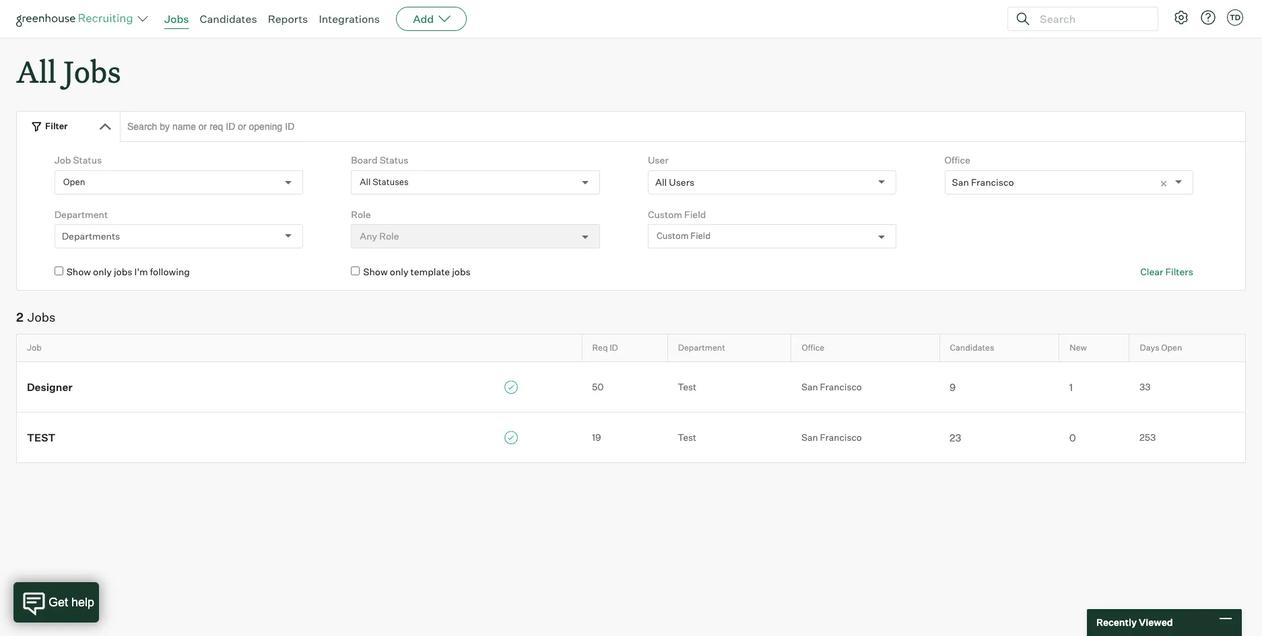Task type: locate. For each thing, give the bounding box(es) containing it.
only down departments
[[93, 266, 112, 278]]

2 status from the left
[[380, 154, 409, 166]]

all down board
[[360, 177, 371, 187]]

san francisco option
[[953, 176, 1015, 188]]

1 vertical spatial candidates
[[951, 343, 995, 353]]

role
[[351, 209, 371, 220]]

jobs left i'm
[[114, 266, 132, 278]]

2 show from the left
[[363, 266, 388, 278]]

2 only from the left
[[390, 266, 409, 278]]

0
[[1070, 432, 1077, 445]]

clear value image
[[1160, 179, 1169, 188]]

1 test from the top
[[678, 381, 697, 393]]

statuses
[[373, 177, 409, 187]]

1 vertical spatial department
[[678, 343, 726, 353]]

custom field down the users
[[657, 231, 711, 242]]

filter
[[45, 121, 68, 132]]

1 horizontal spatial only
[[390, 266, 409, 278]]

1 vertical spatial san
[[802, 381, 819, 393]]

candidates right jobs link on the left top of the page
[[200, 12, 257, 26]]

all jobs
[[16, 51, 121, 91]]

san francisco for 23
[[802, 432, 862, 443]]

1 horizontal spatial all
[[360, 177, 371, 187]]

1 horizontal spatial status
[[380, 154, 409, 166]]

253
[[1140, 432, 1157, 443]]

jobs right 2
[[27, 310, 55, 325]]

all for all users
[[656, 176, 667, 188]]

1 horizontal spatial jobs
[[63, 51, 121, 91]]

1 vertical spatial open
[[1162, 343, 1183, 353]]

50
[[592, 382, 604, 393]]

jobs
[[164, 12, 189, 26], [63, 51, 121, 91], [27, 310, 55, 325]]

0 vertical spatial custom field
[[648, 209, 707, 220]]

0 vertical spatial san
[[953, 176, 970, 188]]

candidates
[[200, 12, 257, 26], [951, 343, 995, 353]]

jobs
[[114, 266, 132, 278], [452, 266, 471, 278]]

user
[[648, 154, 669, 166]]

designer
[[27, 382, 73, 394]]

2 vertical spatial san
[[802, 432, 819, 443]]

san for 23
[[802, 432, 819, 443]]

open down job status
[[63, 177, 85, 187]]

0 horizontal spatial department
[[54, 209, 108, 220]]

1 horizontal spatial show
[[363, 266, 388, 278]]

only left template
[[390, 266, 409, 278]]

0 vertical spatial test
[[678, 381, 697, 393]]

test
[[678, 381, 697, 393], [678, 432, 697, 443]]

san
[[953, 176, 970, 188], [802, 381, 819, 393], [802, 432, 819, 443]]

23 link
[[940, 431, 1060, 445]]

custom field
[[648, 209, 707, 220], [657, 231, 711, 242]]

23
[[950, 432, 962, 445]]

1 vertical spatial jobs
[[63, 51, 121, 91]]

jobs down greenhouse recruiting image
[[63, 51, 121, 91]]

configure image
[[1174, 9, 1190, 26]]

Search by name or req ID or opening ID text field
[[120, 111, 1247, 142]]

1 vertical spatial office
[[802, 343, 825, 353]]

2 test from the top
[[678, 432, 697, 443]]

open
[[63, 177, 85, 187], [1162, 343, 1183, 353]]

9
[[950, 381, 956, 394]]

2 horizontal spatial jobs
[[164, 12, 189, 26]]

open right days at the right
[[1162, 343, 1183, 353]]

0 horizontal spatial jobs
[[114, 266, 132, 278]]

Search text field
[[1037, 9, 1146, 29]]

1 horizontal spatial job
[[54, 154, 71, 166]]

0 horizontal spatial only
[[93, 266, 112, 278]]

1 horizontal spatial jobs
[[452, 266, 471, 278]]

Show only template jobs checkbox
[[351, 267, 360, 276]]

0 vertical spatial department
[[54, 209, 108, 220]]

1 status from the left
[[73, 154, 102, 166]]

candidates up 9
[[951, 343, 995, 353]]

1 vertical spatial test
[[678, 432, 697, 443]]

job down filter
[[54, 154, 71, 166]]

all up filter
[[16, 51, 56, 91]]

department
[[54, 209, 108, 220], [678, 343, 726, 353]]

1 vertical spatial francisco
[[821, 381, 862, 393]]

0 horizontal spatial show
[[66, 266, 91, 278]]

jobs left the candidates link
[[164, 12, 189, 26]]

only
[[93, 266, 112, 278], [390, 266, 409, 278]]

reports link
[[268, 12, 308, 26]]

0 horizontal spatial jobs
[[27, 310, 55, 325]]

job
[[54, 154, 71, 166], [27, 343, 42, 353]]

show right show only jobs i'm following checkbox
[[66, 266, 91, 278]]

board status
[[351, 154, 409, 166]]

0 horizontal spatial status
[[73, 154, 102, 166]]

show for show only template jobs
[[363, 266, 388, 278]]

test
[[27, 432, 55, 445]]

1 horizontal spatial office
[[945, 154, 971, 166]]

2 horizontal spatial all
[[656, 176, 667, 188]]

1 show from the left
[[66, 266, 91, 278]]

all
[[16, 51, 56, 91], [656, 176, 667, 188], [360, 177, 371, 187]]

2 vertical spatial jobs
[[27, 310, 55, 325]]

departments
[[62, 231, 120, 242]]

all left the users
[[656, 176, 667, 188]]

field
[[685, 209, 707, 220], [691, 231, 711, 242]]

td
[[1230, 13, 1241, 22]]

office
[[945, 154, 971, 166], [802, 343, 825, 353]]

show right show only template jobs 'checkbox'
[[363, 266, 388, 278]]

francisco
[[972, 176, 1015, 188], [821, 381, 862, 393], [821, 432, 862, 443]]

viewed
[[1140, 617, 1174, 629]]

0 horizontal spatial office
[[802, 343, 825, 353]]

all for all statuses
[[360, 177, 371, 187]]

san for 9
[[802, 381, 819, 393]]

custom field down all users
[[648, 209, 707, 220]]

custom
[[648, 209, 683, 220], [657, 231, 689, 242]]

1 vertical spatial job
[[27, 343, 42, 353]]

1 vertical spatial field
[[691, 231, 711, 242]]

0 vertical spatial job
[[54, 154, 71, 166]]

1 vertical spatial san francisco
[[802, 381, 862, 393]]

0 horizontal spatial all
[[16, 51, 56, 91]]

san francisco
[[953, 176, 1015, 188], [802, 381, 862, 393], [802, 432, 862, 443]]

0 horizontal spatial candidates
[[200, 12, 257, 26]]

1 jobs from the left
[[114, 266, 132, 278]]

show
[[66, 266, 91, 278], [363, 266, 388, 278]]

0 horizontal spatial job
[[27, 343, 42, 353]]

status
[[73, 154, 102, 166], [380, 154, 409, 166]]

0 vertical spatial candidates
[[200, 12, 257, 26]]

only for template
[[390, 266, 409, 278]]

0 vertical spatial field
[[685, 209, 707, 220]]

clear
[[1141, 266, 1164, 278]]

0 vertical spatial open
[[63, 177, 85, 187]]

1 vertical spatial custom field
[[657, 231, 711, 242]]

clear filters link
[[1141, 266, 1194, 279]]

designer link
[[17, 380, 582, 395]]

jobs right template
[[452, 266, 471, 278]]

job down 2 jobs
[[27, 343, 42, 353]]

1 link
[[1060, 380, 1130, 394]]

2 vertical spatial francisco
[[821, 432, 862, 443]]

2 vertical spatial san francisco
[[802, 432, 862, 443]]

1 only from the left
[[93, 266, 112, 278]]

job status
[[54, 154, 102, 166]]



Task type: describe. For each thing, give the bounding box(es) containing it.
template
[[411, 266, 450, 278]]

req
[[593, 343, 608, 353]]

td button
[[1228, 9, 1244, 26]]

francisco for 23
[[821, 432, 862, 443]]

0 vertical spatial office
[[945, 154, 971, 166]]

i'm
[[134, 266, 148, 278]]

reports
[[268, 12, 308, 26]]

candidates link
[[200, 12, 257, 26]]

0 vertical spatial custom
[[648, 209, 683, 220]]

recently viewed
[[1097, 617, 1174, 629]]

test link
[[17, 430, 582, 445]]

0 link
[[1060, 431, 1130, 445]]

all statuses
[[360, 177, 409, 187]]

greenhouse recruiting image
[[16, 11, 137, 27]]

2
[[16, 310, 23, 325]]

jobs link
[[164, 12, 189, 26]]

only for jobs
[[93, 266, 112, 278]]

all users
[[656, 176, 695, 188]]

add button
[[396, 7, 467, 31]]

jobs for all jobs
[[63, 51, 121, 91]]

new
[[1070, 343, 1088, 353]]

all users option
[[656, 176, 695, 188]]

id
[[610, 343, 618, 353]]

show only jobs i'm following
[[66, 266, 190, 278]]

san francisco for 9
[[802, 381, 862, 393]]

1 horizontal spatial open
[[1162, 343, 1183, 353]]

2 jobs
[[16, 310, 55, 325]]

td button
[[1225, 7, 1247, 28]]

integrations
[[319, 12, 380, 26]]

days
[[1141, 343, 1160, 353]]

board
[[351, 154, 378, 166]]

add
[[413, 12, 434, 26]]

test for 9
[[678, 381, 697, 393]]

show for show only jobs i'm following
[[66, 266, 91, 278]]

filters
[[1166, 266, 1194, 278]]

19
[[592, 432, 601, 444]]

integrations link
[[319, 12, 380, 26]]

1 horizontal spatial candidates
[[951, 343, 995, 353]]

clear filters
[[1141, 266, 1194, 278]]

status for board status
[[380, 154, 409, 166]]

jobs for 2 jobs
[[27, 310, 55, 325]]

users
[[669, 176, 695, 188]]

9 link
[[940, 380, 1060, 394]]

francisco for 9
[[821, 381, 862, 393]]

recently
[[1097, 617, 1138, 629]]

days open
[[1141, 343, 1183, 353]]

show only template jobs
[[363, 266, 471, 278]]

all for all jobs
[[16, 51, 56, 91]]

1
[[1070, 381, 1074, 394]]

0 horizontal spatial open
[[63, 177, 85, 187]]

status for job status
[[73, 154, 102, 166]]

Show only jobs I'm following checkbox
[[54, 267, 63, 276]]

0 vertical spatial san francisco
[[953, 176, 1015, 188]]

0 vertical spatial jobs
[[164, 12, 189, 26]]

test for 23
[[678, 432, 697, 443]]

1 vertical spatial custom
[[657, 231, 689, 242]]

1 horizontal spatial department
[[678, 343, 726, 353]]

req id
[[593, 343, 618, 353]]

0 vertical spatial francisco
[[972, 176, 1015, 188]]

job for job status
[[54, 154, 71, 166]]

following
[[150, 266, 190, 278]]

clear value element
[[1160, 171, 1176, 194]]

job for job
[[27, 343, 42, 353]]

2 jobs from the left
[[452, 266, 471, 278]]

33
[[1140, 381, 1151, 393]]



Task type: vqa. For each thing, say whether or not it's contained in the screenshot.
rightmost Toggle flyout image
no



